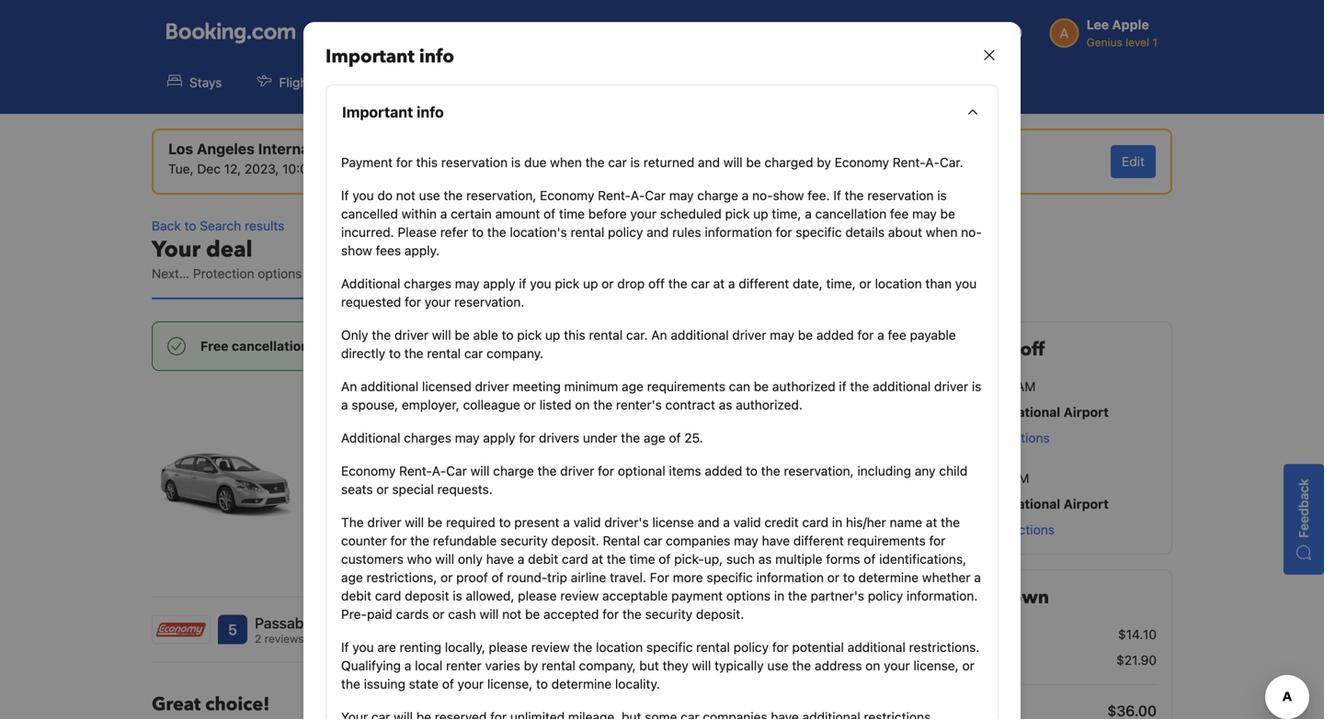 Task type: locate. For each thing, give the bounding box(es) containing it.
rent- left car.
[[893, 155, 925, 170]]

who
[[407, 552, 432, 567]]

a- inside economy rent-a-car will charge the driver for optional items added to the reservation, including any child seats or special requests.
[[432, 464, 446, 479]]

deposit. up airline
[[551, 534, 599, 549]]

2 vertical spatial policy
[[733, 640, 769, 656]]

of down renter
[[442, 677, 454, 692]]

2023, for los angeles international airport fri, dec 15, 2023, 10:00 am
[[539, 161, 574, 177]]

or
[[602, 276, 614, 291], [859, 276, 871, 291], [524, 398, 536, 413], [508, 428, 519, 440], [376, 482, 389, 497], [441, 571, 453, 586], [827, 571, 840, 586], [432, 607, 445, 622], [962, 659, 975, 674]]

los inside los angeles international airport fri, dec 15, 2023, 10:00 am
[[470, 140, 495, 158]]

· for 15
[[966, 471, 969, 486]]

different inside additional charges may apply if you pick up or drop off the car at a different date, time, or location than you requested for your reservation.
[[739, 276, 789, 291]]

you inside if you do not use the reservation, economy rent-a-car may charge a no-show fee. if the reservation is cancelled within a certain amount of time before your scheduled pick up time, a cancellation fee may be incurred. please refer to the location's rental policy and rules information for specific details about when no- show fees apply.
[[352, 188, 374, 203]]

or inside an additional licensed driver meeting minimum age requirements can be authorized if the additional driver is a spouse, employer, colleague or listed on the renter's contract as authorized.
[[524, 398, 536, 413]]

apply up 'reservation.' at left
[[483, 276, 515, 291]]

a inside only the driver will be able to pick up this rental car. an additional driver may be added for a fee payable directly to the rental car company.
[[877, 328, 884, 343]]

angeles up 15,
[[498, 140, 556, 158]]

1 vertical spatial have
[[486, 552, 514, 567]]

car up hire
[[862, 586, 893, 611]]

up inside only the driver will be able to pick up this rental car. an additional driver may be added for a fee payable directly to the rental car company.
[[545, 328, 560, 343]]

will right until
[[432, 328, 451, 343]]

0 vertical spatial use
[[419, 188, 440, 203]]

1 vertical spatial cancellation
[[232, 339, 309, 354]]

0 horizontal spatial deposit.
[[551, 534, 599, 549]]

1 vertical spatial important
[[342, 103, 413, 121]]

angeles for tue, dec 12, 2023, 10:00 am
[[197, 140, 255, 158]]

age up 'renter's'
[[622, 379, 644, 394]]

airline
[[571, 571, 606, 586]]

0 vertical spatial fri,
[[470, 161, 488, 177]]

on inside if you are renting locally, please review the location specific rental policy for potential additional restrictions. qualifying a local renter varies by rental company, but they will typically use the address on your license, or the issuing state of your license, to determine locality.
[[865, 659, 880, 674]]

if inside additional charges may apply if you pick up or drop off the car at a different date, time, or location than you requested for your reservation.
[[519, 276, 526, 291]]

0 vertical spatial instructions
[[980, 431, 1050, 446]]

partner's
[[811, 589, 864, 604]]

added left the pick-
[[816, 328, 854, 343]]

be down car.
[[940, 206, 955, 222]]

angeles inside los angeles international airport fri, dec 15, 2023, 10:00 am
[[498, 140, 556, 158]]

may up the such at the bottom of page
[[734, 534, 758, 549]]

view inside button
[[899, 431, 928, 446]]

driver inside the driver will be required to present a valid driver's license and a valid credit card in his/her name at the counter for the refundable security deposit. rental car companies may have different requirements for customers who will only have a debit card at the time of pick-up, such as multiple forms of identifications, age restrictions, or proof of round-trip airline travel. for more specific information or to determine whether a debit card deposit is allowed, please review acceptable payment options in the partner's policy information. pre-paid cards or cash will not be accepted for the security deposit.
[[367, 515, 401, 531]]

charges inside button
[[925, 653, 973, 668]]

determine inside the driver will be required to present a valid driver's license and a valid credit card in his/her name at the counter for the refundable security deposit. rental car companies may have different requirements for customers who will only have a debit card at the time of pick-up, such as multiple forms of identifications, age restrictions, or proof of round-trip airline travel. for more specific information or to determine whether a debit card deposit is allowed, please review acceptable payment options in the partner's policy information. pre-paid cards or cash will not be accepted for the security deposit.
[[858, 571, 919, 586]]

edit button
[[1111, 145, 1156, 178]]

2 horizontal spatial charge
[[913, 628, 953, 643]]

the right fee.
[[845, 188, 864, 203]]

additional for additional charges may apply if you pick up or drop off the car at a different date, time, or location than you requested for your reservation.
[[341, 276, 400, 291]]

your
[[630, 206, 657, 222], [425, 295, 451, 310], [884, 659, 910, 674], [458, 677, 484, 692]]

security down payment
[[645, 607, 693, 622]]

0 vertical spatial age
[[622, 379, 644, 394]]

additional
[[341, 276, 400, 291], [341, 431, 400, 446]]

if for if you are renting locally, please review the location specific rental policy for potential additional restrictions. qualifying a local renter varies by rental company, but they will typically use the address on your license, or the issuing state of your license, to determine locality.
[[341, 640, 349, 656]]

economy down drop-off date element
[[540, 188, 594, 203]]

international up pick-up date element
[[258, 140, 349, 158]]

1 vertical spatial debit
[[341, 589, 371, 604]]

0 horizontal spatial tue,
[[168, 161, 194, 177]]

your right "before"
[[630, 206, 657, 222]]

10:00 inside los angeles international airport fri, dec 15, 2023, 10:00 am
[[577, 161, 611, 177]]

1 view from the top
[[899, 431, 928, 446]]

specific
[[796, 225, 842, 240], [707, 571, 753, 586], [646, 640, 693, 656]]

view for view pick-up instructions
[[899, 431, 928, 446]]

nothing
[[346, 339, 391, 354]]

multiple
[[775, 552, 822, 567]]

los
[[168, 140, 193, 158], [470, 140, 495, 158], [899, 405, 921, 420], [899, 497, 921, 512], [314, 549, 334, 564]]

1 horizontal spatial 2023,
[[539, 161, 574, 177]]

may up authorized
[[770, 328, 794, 343]]

2 2023, from the left
[[539, 161, 574, 177]]

valid left driver's
[[573, 515, 601, 531]]

time left "before"
[[559, 206, 585, 222]]

pay
[[740, 565, 761, 580]]

los inside los angeles international airport shuttle bus
[[314, 549, 334, 564]]

time inside the driver will be required to present a valid driver's license and a valid credit card in his/her name at the counter for the refundable security deposit. rental car companies may have different requirements for customers who will only have a debit card at the time of pick-up, such as multiple forms of identifications, age restrictions, or proof of round-trip airline travel. for more specific information or to determine whether a debit card deposit is allowed, please review acceptable payment options in the partner's policy information. pre-paid cards or cash will not be accepted for the security deposit.
[[629, 552, 655, 567]]

a- inside if you do not use the reservation, economy rent-a-car may charge a no-show fee. if the reservation is cancelled within a certain amount of time before your scheduled pick up time, a cancellation fee may be incurred. please refer to the location's rental policy and rules information for specific details about when no- show fees apply.
[[631, 188, 645, 203]]

additional inside only the driver will be able to pick up this rental car. an additional driver may be added for a fee payable directly to the rental car company.
[[671, 328, 729, 343]]

card
[[802, 515, 829, 531], [562, 552, 588, 567], [375, 589, 401, 604]]

for up identifications,
[[929, 534, 946, 549]]

security
[[500, 534, 548, 549], [645, 607, 693, 622]]

info inside dropdown button
[[417, 103, 444, 121]]

car inside skip to main content element
[[512, 75, 533, 90]]

los for tue, dec 12, 2023, 10:00 am
[[168, 140, 193, 158]]

driver down drivers
[[560, 464, 594, 479]]

international for shuttle bus
[[389, 549, 463, 564]]

at inside product card group
[[765, 565, 776, 580]]

in left his/her
[[832, 515, 842, 531]]

1 horizontal spatial determine
[[858, 571, 919, 586]]

1 vertical spatial los angeles international airport
[[899, 497, 1109, 512]]

pay
[[322, 339, 343, 354]]

for inside if you do not use the reservation, economy rent-a-car may charge a no-show fee. if the reservation is cancelled within a certain amount of time before your scheduled pick up time, a cancellation fee may be incurred. please refer to the location's rental policy and rules information for specific details about when no- show fees apply.
[[776, 225, 792, 240]]

1 horizontal spatial policy
[[733, 640, 769, 656]]

0 horizontal spatial by
[[524, 659, 538, 674]]

varies
[[485, 659, 520, 674]]

or left special
[[376, 482, 389, 497]]

1 vertical spatial not
[[502, 607, 522, 622]]

location inside additional charges may apply if you pick up or drop off the car at a different date, time, or location than you requested for your reservation.
[[875, 276, 922, 291]]

identifications,
[[879, 552, 966, 567]]

0 vertical spatial information
[[705, 225, 772, 240]]

not down the allowed,
[[502, 607, 522, 622]]

unlimited mileage
[[336, 516, 442, 531]]

up left forms
[[810, 565, 825, 580]]

seats
[[347, 463, 379, 478], [341, 482, 373, 497]]

1 vertical spatial requirements
[[847, 534, 926, 549]]

age up the optional at the bottom of page
[[644, 431, 665, 446]]

1 vertical spatial review
[[531, 640, 570, 656]]

0 horizontal spatial los angeles international airport group
[[168, 138, 403, 178]]

fri, up name
[[899, 471, 918, 486]]

2023, for los angeles international airport tue, dec 12, 2023, 10:00 am
[[245, 161, 279, 177]]

bag
[[382, 489, 404, 504]]

card up paid
[[375, 589, 401, 604]]

on
[[575, 398, 590, 413], [865, 659, 880, 674]]

view drop-off instructions
[[899, 523, 1055, 538]]

rent- up special
[[399, 464, 432, 479]]

forms
[[826, 552, 860, 567]]

taxes and charges button
[[862, 652, 973, 670]]

as inside an additional licensed driver meeting minimum age requirements can be authorized if the additional driver is a spouse, employer, colleague or listed on the renter's contract as authorized.
[[719, 398, 732, 413]]

view up any
[[899, 431, 928, 446]]

1 horizontal spatial time,
[[826, 276, 856, 291]]

car left rentals
[[512, 75, 533, 90]]

0 vertical spatial time,
[[772, 206, 801, 222]]

0 horizontal spatial different
[[739, 276, 789, 291]]

los up any
[[899, 405, 921, 420]]

0 vertical spatial fee
[[890, 206, 909, 222]]

important info inside dropdown button
[[342, 103, 444, 121]]

1 horizontal spatial no-
[[961, 225, 982, 240]]

free
[[200, 339, 229, 354]]

for inside economy rent-a-car will charge the driver for optional items added to the reservation, including any child seats or special requests.
[[598, 464, 614, 479]]

charge up taxes and charges
[[913, 628, 953, 643]]

1 horizontal spatial an
[[651, 328, 667, 343]]

license, down varies on the left bottom of the page
[[487, 677, 533, 692]]

$21.90
[[1116, 653, 1157, 668]]

1 vertical spatial fri,
[[899, 471, 918, 486]]

instructions
[[980, 431, 1050, 446], [985, 523, 1055, 538]]

scheduled
[[660, 206, 722, 222]]

travel.
[[610, 571, 646, 586]]

additional up requested
[[341, 276, 400, 291]]

1 horizontal spatial a-
[[631, 188, 645, 203]]

the down mileage
[[410, 534, 429, 549]]

contract
[[665, 398, 715, 413]]

use
[[419, 188, 440, 203], [767, 659, 788, 674]]

to inside if you do not use the reservation, economy rent-a-car may charge a no-show fee. if the reservation is cancelled within a certain amount of time before your scheduled pick up time, a cancellation fee may be incurred. please refer to the location's rental policy and rules information for specific details about when no- show fees apply.
[[472, 225, 484, 240]]

1 horizontal spatial location
[[875, 276, 922, 291]]

a inside an additional licensed driver meeting minimum age requirements can be authorized if the additional driver is a spouse, employer, colleague or listed on the renter's contract as authorized.
[[341, 398, 348, 413]]

1 horizontal spatial on
[[865, 659, 880, 674]]

your
[[152, 235, 200, 265]]

2 apply from the top
[[483, 431, 515, 446]]

important info region
[[326, 154, 998, 720]]

airport inside los angeles international airport fri, dec 15, 2023, 10:00 am
[[654, 140, 705, 158]]

back to search results link
[[152, 217, 825, 235]]

for down under on the bottom
[[598, 464, 614, 479]]

state
[[409, 677, 439, 692]]

1 vertical spatial rent-
[[598, 188, 631, 203]]

0 vertical spatial as
[[719, 398, 732, 413]]

2 los angeles international airport group from the left
[[470, 138, 705, 178]]

pick-up location element
[[168, 138, 403, 160]]

0 horizontal spatial if
[[519, 276, 526, 291]]

economy
[[835, 155, 889, 170], [540, 188, 594, 203], [341, 464, 396, 479]]

1 apply from the top
[[483, 276, 515, 291]]

1 horizontal spatial options
[[726, 589, 771, 604]]

charges for additional charges may apply for drivers under the age of 25.
[[404, 431, 451, 446]]

1 horizontal spatial not
[[502, 607, 522, 622]]

tue, left the 12,
[[168, 161, 194, 177]]

25.
[[684, 431, 703, 446]]

at up airline
[[592, 552, 603, 567]]

time, right date,
[[826, 276, 856, 291]]

car down 'license'
[[644, 534, 662, 549]]

skip to main content element
[[0, 0, 1324, 114]]

shuttle
[[314, 568, 351, 580]]

2 vertical spatial a-
[[432, 464, 446, 479]]

1 horizontal spatial off
[[965, 523, 981, 538]]

on inside an additional licensed driver meeting minimum age requirements can be authorized if the additional driver is a spouse, employer, colleague or listed on the renter's contract as authorized.
[[575, 398, 590, 413]]

apply inside additional charges may apply if you pick up or drop off the car at a different date, time, or location than you requested for your reservation.
[[483, 276, 515, 291]]

driver's
[[604, 515, 649, 531]]

time, down charged
[[772, 206, 801, 222]]

please up varies on the left bottom of the page
[[489, 640, 528, 656]]

0 horizontal spatial options
[[258, 266, 302, 281]]

up down charged
[[753, 206, 768, 222]]

0 horizontal spatial drop-
[[931, 523, 965, 538]]

2023, inside "los angeles international airport tue, dec 12, 2023, 10:00 am"
[[245, 161, 279, 177]]

pick inside if you do not use the reservation, economy rent-a-car may charge a no-show fee. if the reservation is cancelled within a certain amount of time before your scheduled pick up time, a cancellation fee may be incurred. please refer to the location's rental policy and rules information for specific details about when no- show fees apply.
[[725, 206, 750, 222]]

different inside the driver will be required to present a valid driver's license and a valid credit card in his/her name at the counter for the refundable security deposit. rental car companies may have different requirements for customers who will only have a debit card at the time of pick-up, such as multiple forms of identifications, age restrictions, or proof of round-trip airline travel. for more specific information or to determine whether a debit card deposit is allowed, please review acceptable payment options in the partner's policy information. pre-paid cards or cash will not be accepted for the security deposit.
[[793, 534, 844, 549]]

important info dialog
[[281, 0, 1043, 720]]

1 horizontal spatial when
[[926, 225, 958, 240]]

when right the due
[[550, 155, 582, 170]]

not inside the driver will be required to present a valid driver's license and a valid credit card in his/her name at the counter for the refundable security deposit. rental car companies may have different requirements for customers who will only have a debit card at the time of pick-up, such as multiple forms of identifications, age restrictions, or proof of round-trip airline travel. for more specific information or to determine whether a debit card deposit is allowed, please review acceptable payment options in the partner's policy information. pre-paid cards or cash will not be accepted for the security deposit.
[[502, 607, 522, 622]]

is left the due
[[511, 155, 521, 170]]

an inside an additional licensed driver meeting minimum age requirements can be authorized if the additional driver is a spouse, employer, colleague or listed on the renter's contract as authorized.
[[341, 379, 357, 394]]

age down "customers"
[[341, 571, 363, 586]]

qualifying
[[341, 659, 401, 674]]

show left fee.
[[773, 188, 804, 203]]

if inside an additional licensed driver meeting minimum age requirements can be authorized if the additional driver is a spouse, employer, colleague or listed on the renter's contract as authorized.
[[839, 379, 846, 394]]

pick-
[[862, 337, 905, 363]]

location up company,
[[596, 640, 643, 656]]

will inside only the driver will be able to pick up this rental car. an additional driver may be added for a fee payable directly to the rental car company.
[[432, 328, 451, 343]]

1 additional from the top
[[341, 276, 400, 291]]

time
[[559, 206, 585, 222], [629, 552, 655, 567]]

1 horizontal spatial cancellation
[[815, 206, 887, 222]]

car for car rentals
[[512, 75, 533, 90]]

supplied by rc - economy image
[[153, 616, 210, 644]]

info down hotel
[[417, 103, 444, 121]]

on right address
[[865, 659, 880, 674]]

airport inside "los angeles international airport tue, dec 12, 2023, 10:00 am"
[[353, 140, 403, 158]]

an right car.
[[651, 328, 667, 343]]

rent-
[[893, 155, 925, 170], [598, 188, 631, 203], [399, 464, 432, 479]]

requirements down name
[[847, 534, 926, 549]]

for inside only the driver will be able to pick up this rental car. an additional driver may be added for a fee payable directly to the rental car company.
[[857, 328, 874, 343]]

deposit.
[[551, 534, 599, 549], [696, 607, 744, 622]]

0 horizontal spatial an
[[341, 379, 357, 394]]

renting
[[400, 640, 441, 656]]

policy down "before"
[[608, 225, 643, 240]]

car rentals
[[512, 75, 580, 90]]

1 horizontal spatial have
[[762, 534, 790, 549]]

0 vertical spatial cancellation
[[815, 206, 887, 222]]

1 vertical spatial location
[[596, 640, 643, 656]]

2 horizontal spatial specific
[[796, 225, 842, 240]]

0 vertical spatial view
[[899, 431, 928, 446]]

but
[[639, 659, 659, 674]]

directly
[[341, 346, 385, 361]]

2 view from the top
[[899, 523, 928, 538]]

1 los angeles international airport from the top
[[899, 405, 1109, 420]]

1 vertical spatial seats
[[341, 482, 373, 497]]

0 vertical spatial security
[[500, 534, 548, 549]]

rent- inside if you do not use the reservation, economy rent-a-car may charge a no-show fee. if the reservation is cancelled within a certain amount of time before your scheduled pick up time, a cancellation fee may be incurred. please refer to the location's rental policy and rules information for specific details about when no- show fees apply.
[[598, 188, 631, 203]]

1 vertical spatial show
[[341, 243, 372, 258]]

car.
[[626, 328, 648, 343]]

2023,
[[245, 161, 279, 177], [539, 161, 574, 177]]

to inside economy rent-a-car will charge the driver for optional items added to the reservation, including any child seats or special requests.
[[746, 464, 758, 479]]

a left payable
[[877, 328, 884, 343]]

your inside if you do not use the reservation, economy rent-a-car may charge a no-show fee. if the reservation is cancelled within a certain amount of time before your scheduled pick up time, a cancellation fee may be incurred. please refer to the location's rental policy and rules information for specific details about when no- show fees apply.
[[630, 206, 657, 222]]

0 vertical spatial in
[[832, 515, 842, 531]]

2 los angeles international airport from the top
[[899, 497, 1109, 512]]

different up multiple
[[793, 534, 844, 549]]

0 vertical spatial off
[[648, 276, 665, 291]]

at inside additional charges may apply if you pick up or drop off the car at a different date, time, or location than you requested for your reservation.
[[713, 276, 725, 291]]

fri, dec 15 · 10:00 am
[[899, 471, 1029, 486]]

age inside an additional licensed driver meeting minimum age requirements can be authorized if the additional driver is a spouse, employer, colleague or listed on the renter's contract as authorized.
[[622, 379, 644, 394]]

fri, inside los angeles international airport fri, dec 15, 2023, 10:00 am
[[470, 161, 488, 177]]

or down restrictions.
[[962, 659, 975, 674]]

cash
[[448, 607, 476, 622]]

do
[[377, 188, 393, 203]]

required
[[446, 515, 495, 531]]

if right authorized
[[839, 379, 846, 394]]

los angeles international airport
[[899, 405, 1109, 420], [899, 497, 1109, 512]]

debit
[[528, 552, 558, 567], [341, 589, 371, 604]]

off right drop
[[648, 276, 665, 291]]

payment
[[341, 155, 393, 170]]

only the driver will be able to pick up this rental car. an additional driver may be added for a fee payable directly to the rental car company.
[[341, 328, 956, 361]]

5
[[336, 463, 343, 478]]

options down pay
[[726, 589, 771, 604]]

0 horizontal spatial cancellation
[[232, 339, 309, 354]]

a right top
[[341, 398, 348, 413]]

2 vertical spatial charge
[[913, 628, 953, 643]]

international inside los angeles international airport shuttle bus
[[389, 549, 463, 564]]

if up qualifying
[[341, 640, 349, 656]]

airport inside skip to main content element
[[760, 75, 801, 90]]

0 vertical spatial reservation
[[441, 155, 508, 170]]

+
[[412, 75, 420, 90]]

be
[[746, 155, 761, 170], [940, 206, 955, 222], [455, 328, 470, 343], [798, 328, 813, 343], [754, 379, 769, 394], [427, 515, 442, 531], [525, 607, 540, 622]]

fee up the about
[[890, 206, 909, 222]]

counter
[[341, 534, 387, 549]]

to up company.
[[502, 328, 514, 343]]

review inside if you are renting locally, please review the location specific rental policy for potential additional restrictions. qualifying a local renter varies by rental company, but they will typically use the address on your license, or the issuing state of your license, to determine locality.
[[531, 640, 570, 656]]

more
[[673, 571, 703, 586]]

please inside the driver will be required to present a valid driver's license and a valid credit card in his/her name at the counter for the refundable security deposit. rental car companies may have different requirements for customers who will only have a debit card at the time of pick-up, such as multiple forms of identifications, age restrictions, or proof of round-trip airline travel. for more specific information or to determine whether a debit card deposit is allowed, please review acceptable payment options in the partner's policy information. pre-paid cards or cash will not be accepted for the security deposit.
[[518, 589, 557, 604]]

will inside economy rent-a-car will charge the driver for optional items added to the reservation, including any child seats or special requests.
[[470, 464, 490, 479]]

you
[[352, 188, 374, 203], [530, 276, 551, 291], [955, 276, 977, 291], [352, 640, 374, 656]]

0 vertical spatial economy
[[835, 155, 889, 170]]

reservation inside if you do not use the reservation, economy rent-a-car may charge a no-show fee. if the reservation is cancelled within a certain amount of time before your scheduled pick up time, a cancellation fee may be incurred. please refer to the location's rental policy and rules information for specific details about when no- show fees apply.
[[867, 188, 934, 203]]

up inside button
[[961, 431, 976, 446]]

am inside "los angeles international airport tue, dec 12, 2023, 10:00 am"
[[319, 161, 339, 177]]

as down can at the right bottom of the page
[[719, 398, 732, 413]]

pick- up the more
[[674, 552, 704, 567]]

use inside if you are renting locally, please review the location specific rental policy for potential additional restrictions. qualifying a local renter varies by rental company, but they will typically use the address on your license, or the issuing state of your license, to determine locality.
[[767, 659, 788, 674]]

charge inside if you do not use the reservation, economy rent-a-car may charge a no-show fee. if the reservation is cancelled within a certain amount of time before your scheduled pick up time, a cancellation fee may be incurred. please refer to the location's rental policy and rules information for specific details about when no- show fees apply.
[[697, 188, 738, 203]]

authorized
[[772, 379, 835, 394]]

1 horizontal spatial rent-
[[598, 188, 631, 203]]

angeles for fri, dec 15, 2023, 10:00 am
[[498, 140, 556, 158]]

the right under on the bottom
[[621, 431, 640, 446]]

0 horizontal spatial license,
[[487, 677, 533, 692]]

or down meeting
[[524, 398, 536, 413]]

instructions for view drop-off instructions
[[985, 523, 1055, 538]]

los for fri, dec 15, 2023, 10:00 am
[[470, 140, 495, 158]]

additional
[[671, 328, 729, 343], [361, 379, 419, 394], [873, 379, 931, 394], [847, 640, 906, 656]]

0 vertical spatial tue,
[[168, 161, 194, 177]]

up inside additional charges may apply if you pick up or drop off the car at a different date, time, or location than you requested for your reservation.
[[583, 276, 598, 291]]

rental inside if you do not use the reservation, economy rent-a-car may charge a no-show fee. if the reservation is cancelled within a certain amount of time before your scheduled pick up time, a cancellation fee may be incurred. please refer to the location's rental policy and rules information for specific details about when no- show fees apply.
[[571, 225, 604, 240]]

car up the requests.
[[446, 464, 467, 479]]

1 2023, from the left
[[245, 161, 279, 177]]

company,
[[579, 659, 636, 674]]

issuing
[[364, 677, 405, 692]]

· right 15
[[966, 471, 969, 486]]

1 vertical spatial view
[[899, 523, 928, 538]]

policy inside the driver will be required to present a valid driver's license and a valid credit card in his/her name at the counter for the refundable security deposit. rental car companies may have different requirements for customers who will only have a debit card at the time of pick-up, such as multiple forms of identifications, age restrictions, or proof of round-trip airline travel. for more specific information or to determine whether a debit card deposit is allowed, please review acceptable payment options in the partner's policy information. pre-paid cards or cash will not be accepted for the security deposit.
[[868, 589, 903, 604]]

valid left credit
[[733, 515, 761, 531]]

1 horizontal spatial use
[[767, 659, 788, 674]]

may down 'colleague' in the left bottom of the page
[[455, 431, 480, 446]]

2 additional from the top
[[341, 431, 400, 446]]

pick
[[340, 390, 362, 403]]

12
[[955, 379, 969, 394]]

accepted
[[544, 607, 599, 622]]

instructions inside button
[[980, 431, 1050, 446]]

to
[[184, 218, 196, 234], [472, 225, 484, 240], [502, 328, 514, 343], [389, 346, 401, 361], [746, 464, 758, 479], [499, 515, 511, 531], [843, 571, 855, 586], [536, 677, 548, 692]]

0 vertical spatial specific
[[796, 225, 842, 240]]

information
[[705, 225, 772, 240], [756, 571, 824, 586]]

information inside the driver will be required to present a valid driver's license and a valid credit card in his/her name at the counter for the refundable security deposit. rental car companies may have different requirements for customers who will only have a debit card at the time of pick-up, such as multiple forms of identifications, age restrictions, or proof of round-trip airline travel. for more specific information or to determine whether a debit card deposit is allowed, please review acceptable payment options in the partner's policy information. pre-paid cards or cash will not be accepted for the security deposit.
[[756, 571, 824, 586]]

0 vertical spatial please
[[518, 589, 557, 604]]

determine
[[858, 571, 919, 586], [551, 677, 612, 692]]

when right the about
[[926, 225, 958, 240]]

1 horizontal spatial deposit.
[[696, 607, 744, 622]]

0 horizontal spatial time,
[[772, 206, 801, 222]]

apply for if
[[483, 276, 515, 291]]

2 horizontal spatial card
[[802, 515, 829, 531]]

pick
[[725, 206, 750, 222], [555, 276, 580, 291], [517, 328, 542, 343]]

if right fee.
[[833, 188, 841, 203]]

up up tue, dec 12 · 10:00 am
[[905, 337, 928, 363]]

1 horizontal spatial by
[[817, 155, 831, 170]]

free cancellation - pay nothing until pick-up
[[200, 339, 469, 354]]

specific inside if you are renting locally, please review the location specific rental policy for potential additional restrictions. qualifying a local renter varies by rental company, but they will typically use the address on your license, or the issuing state of your license, to determine locality.
[[646, 640, 693, 656]]

0 vertical spatial card
[[802, 515, 829, 531]]

2 vertical spatial card
[[375, 589, 401, 604]]

1 horizontal spatial reservation
[[867, 188, 934, 203]]

a inside if you are renting locally, please review the location specific rental policy for potential additional restrictions. qualifying a local renter varies by rental company, but they will typically use the address on your license, or the issuing state of your license, to determine locality.
[[404, 659, 411, 674]]

1 vertical spatial instructions
[[985, 523, 1055, 538]]

1 horizontal spatial as
[[758, 552, 772, 567]]

1 vertical spatial charges
[[404, 431, 451, 446]]

payment for this reservation is due when the car is returned and will be charged by economy rent-a-car.
[[341, 155, 963, 170]]

if for if you do not use the reservation, economy rent-a-car may charge a no-show fee. if the reservation is cancelled within a certain amount of time before your scheduled pick up time, a cancellation fee may be incurred. please refer to the location's rental policy and rules information for specific details about when no- show fees apply.
[[341, 188, 349, 203]]

0 horizontal spatial valid
[[573, 515, 601, 531]]

reservation, inside if you do not use the reservation, economy rent-a-car may charge a no-show fee. if the reservation is cancelled within a certain amount of time before your scheduled pick up time, a cancellation fee may be incurred. please refer to the location's rental policy and rules information for specific details about when no- show fees apply.
[[466, 188, 536, 203]]

1 vertical spatial specific
[[707, 571, 753, 586]]

1 horizontal spatial added
[[816, 328, 854, 343]]

1 valid from the left
[[573, 515, 601, 531]]

valid
[[573, 515, 601, 531], [733, 515, 761, 531]]

0 vertical spatial review
[[560, 589, 599, 604]]

deposit
[[405, 589, 449, 604]]

be up the authorized.
[[754, 379, 769, 394]]

for left drivers
[[519, 431, 535, 446]]

companies
[[666, 534, 730, 549]]

0 horizontal spatial off
[[648, 276, 665, 291]]

for inside if you are renting locally, please review the location specific rental policy for potential additional restrictions. qualifying a local renter varies by rental company, but they will typically use the address on your license, or the issuing state of your license, to determine locality.
[[772, 640, 789, 656]]

not inside if you do not use the reservation, economy rent-a-car may charge a no-show fee. if the reservation is cancelled within a certain amount of time before your scheduled pick up time, a cancellation fee may be incurred. please refer to the location's rental policy and rules information for specific details about when no- show fees apply.
[[396, 188, 415, 203]]

drop
[[617, 276, 645, 291]]

in
[[832, 515, 842, 531], [774, 589, 784, 604]]

economy inside economy rent-a-car will charge the driver for optional items added to the reservation, including any child seats or special requests.
[[341, 464, 396, 479]]

requested
[[341, 295, 401, 310]]

0 horizontal spatial economy
[[341, 464, 396, 479]]

off up tue, dec 12 · 10:00 am
[[1020, 337, 1045, 363]]

0 vertical spatial additional
[[341, 276, 400, 291]]

2023, right the 12,
[[245, 161, 279, 177]]

specific inside the driver will be required to present a valid driver's license and a valid credit card in his/her name at the counter for the refundable security deposit. rental car companies may have different requirements for customers who will only have a debit card at the time of pick-up, such as multiple forms of identifications, age restrictions, or proof of round-trip airline travel. for more specific information or to determine whether a debit card deposit is allowed, please review acceptable payment options in the partner's policy information. pre-paid cards or cash will not be accepted for the security deposit.
[[707, 571, 753, 586]]

0 vertical spatial options
[[258, 266, 302, 281]]

0 horizontal spatial charge
[[493, 464, 534, 479]]

0 horizontal spatial policy
[[608, 225, 643, 240]]

los angeles international airport group
[[168, 138, 403, 178], [470, 138, 705, 178]]

instructions for view pick-up instructions
[[980, 431, 1050, 446]]

will
[[723, 155, 743, 170], [432, 328, 451, 343], [470, 464, 490, 479], [405, 515, 424, 531], [435, 552, 454, 567], [480, 607, 499, 622], [692, 659, 711, 674]]

product card group
[[152, 379, 847, 648]]

airport
[[760, 75, 801, 90], [353, 140, 403, 158], [654, 140, 705, 158], [1064, 405, 1109, 420], [1064, 497, 1109, 512], [467, 549, 508, 564]]

0 vertical spatial different
[[739, 276, 789, 291]]

and inside if you do not use the reservation, economy rent-a-car may charge a no-show fee. if the reservation is cancelled within a certain amount of time before your scheduled pick up time, a cancellation fee may be incurred. please refer to the location's rental policy and rules information for specific details about when no- show fees apply.
[[647, 225, 669, 240]]

stays link
[[152, 63, 238, 103]]

1 vertical spatial policy
[[868, 589, 903, 604]]

deal
[[206, 235, 253, 265]]

0 vertical spatial have
[[762, 534, 790, 549]]

1 vertical spatial on
[[865, 659, 880, 674]]

am
[[319, 161, 339, 177], [614, 161, 634, 177], [1016, 379, 1036, 394], [1010, 471, 1029, 486]]



Task type: describe. For each thing, give the bounding box(es) containing it.
any
[[915, 464, 936, 479]]

an inside only the driver will be able to pick up this rental car. an additional driver may be added for a fee payable directly to the rental car company.
[[651, 328, 667, 343]]

authorized.
[[736, 398, 803, 413]]

0 horizontal spatial security
[[500, 534, 548, 549]]

refundable
[[433, 534, 497, 549]]

1 horizontal spatial show
[[773, 188, 804, 203]]

options inside the driver will be required to present a valid driver's license and a valid credit card in his/her name at the counter for the refundable security deposit. rental car companies may have different requirements for customers who will only have a debit card at the time of pick-up, such as multiple forms of identifications, age restrictions, or proof of round-trip airline travel. for more specific information or to determine whether a debit card deposit is allowed, please review acceptable payment options in the partner's policy information. pre-paid cards or cash will not be accepted for the security deposit.
[[726, 589, 771, 604]]

or left proof
[[441, 571, 453, 586]]

will left charged
[[723, 155, 743, 170]]

car.
[[940, 155, 963, 170]]

a up the refer
[[440, 206, 447, 222]]

about
[[888, 225, 922, 240]]

0 horizontal spatial when
[[550, 155, 582, 170]]

view drop-off instructions button
[[899, 521, 1055, 540]]

spouse,
[[352, 398, 398, 413]]

to right directly
[[389, 346, 401, 361]]

2 valid from the left
[[733, 515, 761, 531]]

and up 12
[[933, 337, 967, 363]]

location inside if you are renting locally, please review the location specific rental policy for potential additional restrictions. qualifying a local renter varies by rental company, but they will typically use the address on your license, or the issuing state of your license, to determine locality.
[[596, 640, 643, 656]]

time, inside if you do not use the reservation, economy rent-a-car may charge a no-show fee. if the reservation is cancelled within a certain amount of time before your scheduled pick up time, a cancellation fee may be incurred. please refer to the location's rental policy and rules information for specific details about when no- show fees apply.
[[772, 206, 801, 222]]

am down view pick-up instructions button
[[1010, 471, 1029, 486]]

the up "before"
[[585, 155, 605, 170]]

0 vertical spatial license,
[[913, 659, 959, 674]]

similar
[[522, 428, 556, 440]]

the down the pick-
[[850, 379, 869, 394]]

information inside if you do not use the reservation, economy rent-a-car may charge a no-show fee. if the reservation is cancelled within a certain amount of time before your scheduled pick up time, a cancellation fee may be incurred. please refer to the location's rental policy and rules information for specific details about when no- show fees apply.
[[705, 225, 772, 240]]

and inside the driver will be required to present a valid driver's license and a valid credit card in his/her name at the counter for the refundable security deposit. rental car companies may have different requirements for customers who will only have a debit card at the time of pick-up, such as multiple forms of identifications, age restrictions, or proof of round-trip airline travel. for more specific information or to determine whether a debit card deposit is allowed, please review acceptable payment options in the partner's policy information. pre-paid cards or cash will not be accepted for the security deposit.
[[697, 515, 720, 531]]

fee inside only the driver will be able to pick up this rental car. an additional driver may be added for a fee payable directly to the rental car company.
[[888, 328, 906, 343]]

fee inside if you do not use the reservation, economy rent-a-car may charge a no-show fee. if the reservation is cancelled within a certain amount of time before your scheduled pick up time, a cancellation fee may be incurred. please refer to the location's rental policy and rules information for specific details about when no- show fees apply.
[[890, 206, 909, 222]]

please
[[398, 225, 437, 240]]

0 horizontal spatial show
[[341, 243, 372, 258]]

until
[[395, 339, 420, 354]]

be inside if you do not use the reservation, economy rent-a-car may charge a no-show fee. if the reservation is cancelled within a certain amount of time before your scheduled pick up time, a cancellation fee may be incurred. please refer to the location's rental policy and rules information for specific details about when no- show fees apply.
[[940, 206, 955, 222]]

the inside additional charges may apply if you pick up or drop off the car at a different date, time, or location than you requested for your reservation.
[[668, 276, 687, 291]]

airport taxis link
[[722, 63, 850, 103]]

los angeles international airport for off
[[899, 497, 1109, 512]]

seats inside economy rent-a-car will charge the driver for optional items added to the reservation, including any child seats or special requests.
[[341, 482, 373, 497]]

can
[[729, 379, 750, 394]]

of inside if you are renting locally, please review the location specific rental policy for potential additional restrictions. qualifying a local renter varies by rental company, but they will typically use the address on your license, or the issuing state of your license, to determine locality.
[[442, 677, 454, 692]]

the right name
[[941, 515, 960, 531]]

options inside back to search results your deal next… protection options
[[258, 266, 302, 281]]

they
[[663, 659, 688, 674]]

or down deposit
[[432, 607, 445, 622]]

am right 12
[[1016, 379, 1036, 394]]

for down acceptable
[[602, 607, 619, 622]]

0 vertical spatial this
[[416, 155, 438, 170]]

0 horizontal spatial reservation
[[441, 155, 508, 170]]

of inside if you do not use the reservation, economy rent-a-car may charge a no-show fee. if the reservation is cancelled within a certain amount of time before your scheduled pick up time, a cancellation fee may be incurred. please refer to the location's rental policy and rules information for specific details about when no- show fees apply.
[[544, 206, 556, 222]]

determine inside if you are renting locally, please review the location specific rental policy for potential additional restrictions. qualifying a local renter varies by rental company, but they will typically use the address on your license, or the issuing state of your license, to determine locality.
[[551, 677, 612, 692]]

the down the potential
[[792, 659, 811, 674]]

such
[[726, 552, 755, 567]]

your down hire
[[884, 659, 910, 674]]

the down rental
[[607, 552, 626, 567]]

view for view drop-off instructions
[[899, 523, 928, 538]]

1 vertical spatial age
[[644, 431, 665, 446]]

please inside if you are renting locally, please review the location specific rental policy for potential additional restrictions. qualifying a local renter varies by rental company, but they will typically use the address on your license, or the issuing state of your license, to determine locality.
[[489, 640, 528, 656]]

back to search results your deal next… protection options
[[152, 218, 302, 281]]

dec left 12
[[928, 379, 952, 394]]

you right 'than'
[[955, 276, 977, 291]]

off inside additional charges may apply if you pick up or drop off the car at a different date, time, or location than you requested for your reservation.
[[648, 276, 665, 291]]

to down forms
[[843, 571, 855, 586]]

for right payment
[[396, 155, 413, 170]]

and right returned
[[698, 155, 720, 170]]

2 horizontal spatial rent-
[[893, 155, 925, 170]]

0 vertical spatial important info
[[325, 44, 454, 69]]

1 vertical spatial tue,
[[899, 379, 925, 394]]

next…
[[152, 266, 189, 281]]

are
[[377, 640, 396, 656]]

a right the present
[[563, 515, 570, 531]]

rental up typically
[[696, 640, 730, 656]]

sentra
[[471, 428, 505, 440]]

tue, inside "los angeles international airport tue, dec 12, 2023, 10:00 am"
[[168, 161, 194, 177]]

drop-off date element
[[470, 160, 705, 178]]

will down the allowed,
[[480, 607, 499, 622]]

of left 25.
[[669, 431, 681, 446]]

for inside additional charges may apply if you pick up or drop off the car at a different date, time, or location than you requested for your reservation.
[[405, 295, 421, 310]]

0 vertical spatial info
[[419, 44, 454, 69]]

special
[[392, 482, 434, 497]]

seats inside product card group
[[347, 463, 379, 478]]

may up scheduled
[[669, 188, 694, 203]]

feedback button
[[1284, 464, 1324, 575]]

driver up 'colleague' in the left bottom of the page
[[475, 379, 509, 394]]

a inside additional charges may apply if you pick up or drop off the car at a different date, time, or location than you requested for your reservation.
[[728, 276, 735, 291]]

taxes
[[862, 653, 896, 668]]

the down qualifying
[[341, 677, 360, 692]]

car hire charge
[[862, 628, 953, 643]]

1 vertical spatial no-
[[961, 225, 982, 240]]

car rentals link
[[475, 63, 596, 103]]

colleague
[[463, 398, 520, 413]]

car inside if you do not use the reservation, economy rent-a-car may charge a no-show fee. if the reservation is cancelled within a certain amount of time before your scheduled pick up time, a cancellation fee may be incurred. please refer to the location's rental policy and rules information for specific details about when no- show fees apply.
[[645, 188, 666, 203]]

los up name
[[899, 497, 921, 512]]

0 vertical spatial deposit.
[[551, 534, 599, 549]]

and inside button
[[900, 653, 922, 668]]

· for 12
[[972, 379, 976, 394]]

attractions
[[637, 75, 703, 90]]

policy inside if you are renting locally, please review the location specific rental policy for potential additional restrictions. qualifying a local renter varies by rental company, but they will typically use the address on your license, or the issuing state of your license, to determine locality.
[[733, 640, 769, 656]]

you inside if you are renting locally, please review the location specific rental policy for potential additional restrictions. qualifying a local renter varies by rental company, but they will typically use the address on your license, or the issuing state of your license, to determine locality.
[[352, 640, 374, 656]]

date,
[[793, 276, 823, 291]]

1 horizontal spatial in
[[832, 515, 842, 531]]

pick- inside the driver will be required to present a valid driver's license and a valid credit card in his/her name at the counter for the refundable security deposit. rental car companies may have different requirements for customers who will only have a debit card at the time of pick-up, such as multiple forms of identifications, age restrictions, or proof of round-trip airline travel. for more specific information or to determine whether a debit card deposit is allowed, please review acceptable payment options in the partner's policy information. pre-paid cards or cash will not be accepted for the security deposit.
[[674, 552, 704, 567]]

policy inside if you do not use the reservation, economy rent-a-car may charge a no-show fee. if the reservation is cancelled within a certain amount of time before your scheduled pick up time, a cancellation fee may be incurred. please refer to the location's rental policy and rules information for specific details about when no- show fees apply.
[[608, 225, 643, 240]]

0 vertical spatial by
[[817, 155, 831, 170]]

added inside only the driver will be able to pick up this rental car. an additional driver may be added for a fee payable directly to the rental car company.
[[816, 328, 854, 343]]

drop-off location element
[[470, 138, 705, 160]]

fees
[[376, 243, 401, 258]]

review inside the driver will be required to present a valid driver's license and a valid credit card in his/her name at the counter for the refundable security deposit. rental car companies may have different requirements for customers who will only have a debit card at the time of pick-up, such as multiple forms of identifications, age restrictions, or proof of round-trip airline travel. for more specific information or to determine whether a debit card deposit is allowed, please review acceptable payment options in the partner's policy information. pre-paid cards or cash will not be accepted for the security deposit.
[[560, 589, 599, 604]]

or inside if you are renting locally, please review the location specific rental policy for potential additional restrictions. qualifying a local renter varies by rental company, but they will typically use the address on your license, or the issuing state of your license, to determine locality.
[[962, 659, 975, 674]]

if you do not use the reservation, economy rent-a-car may charge a no-show fee. if the reservation is cancelled within a certain amount of time before your scheduled pick up time, a cancellation fee may be incurred. please refer to the location's rental policy and rules information for specific details about when no- show fees apply.
[[341, 188, 982, 258]]

within
[[402, 206, 437, 222]]

your down renter
[[458, 677, 484, 692]]

of up the allowed,
[[491, 571, 503, 586]]

hotel
[[424, 75, 455, 90]]

car inside only the driver will be able to pick up this rental car. an additional driver may be added for a fee payable directly to the rental car company.
[[464, 346, 483, 361]]

will right who
[[435, 552, 454, 567]]

time, inside additional charges may apply if you pick up or drop off the car at a different date, time, or location than you requested for your reservation.
[[826, 276, 856, 291]]

be left "able"
[[455, 328, 470, 343]]

up left "able"
[[454, 339, 469, 354]]

apply.
[[404, 243, 440, 258]]

pay at pick-up
[[740, 565, 825, 580]]

edit
[[1122, 154, 1145, 169]]

under
[[583, 431, 617, 446]]

los angeles international airport shuttle bus
[[314, 549, 508, 580]]

tue, dec 12 · 10:00 am
[[899, 379, 1036, 394]]

pick- right until
[[424, 339, 454, 354]]

los for shuttle bus
[[314, 549, 334, 564]]

off inside view drop-off instructions "button"
[[965, 523, 981, 538]]

an additional licensed driver meeting minimum age requirements can be authorized if the additional driver is a spouse, employer, colleague or listed on the renter's contract as authorized.
[[341, 379, 981, 413]]

company.
[[487, 346, 544, 361]]

0 horizontal spatial card
[[375, 589, 401, 604]]

driver right nothing
[[394, 328, 429, 343]]

the up company,
[[573, 640, 592, 656]]

important inside dropdown button
[[342, 103, 413, 121]]

when inside if you do not use the reservation, economy rent-a-car may charge a no-show fee. if the reservation is cancelled within a certain amount of time before your scheduled pick up time, a cancellation fee may be incurred. please refer to the location's rental policy and rules information for specific details about when no- show fees apply.
[[926, 225, 958, 240]]

angeles down 15
[[925, 497, 976, 512]]

license
[[652, 515, 694, 531]]

0 vertical spatial important
[[325, 44, 415, 69]]

rental up licensed in the bottom left of the page
[[427, 346, 461, 361]]

1 horizontal spatial card
[[562, 552, 588, 567]]

be down round- on the bottom of page
[[525, 607, 540, 622]]

driver down pick-up and drop-off at the right of the page
[[934, 379, 968, 394]]

0 horizontal spatial have
[[486, 552, 514, 567]]

price
[[897, 586, 942, 611]]

the up certain
[[444, 188, 463, 203]]

pick- inside product card group
[[780, 565, 810, 580]]

0 horizontal spatial no-
[[752, 188, 773, 203]]

payment
[[671, 589, 723, 604]]

rent- inside economy rent-a-car will charge the driver for optional items added to the reservation, including any child seats or special requests.
[[399, 464, 432, 479]]

0 vertical spatial a-
[[925, 155, 940, 170]]

time inside if you do not use the reservation, economy rent-a-car may charge a no-show fee. if the reservation is cancelled within a certain amount of time before your scheduled pick up time, a cancellation fee may be incurred. please refer to the location's rental policy and rules information for specific details about when no- show fees apply.
[[559, 206, 585, 222]]

additional up spouse,
[[361, 379, 419, 394]]

the down minimum
[[593, 398, 613, 413]]

if you are renting locally, please review the location specific rental policy for potential additional restrictions. qualifying a local renter varies by rental company, but they will typically use the address on your license, or the issuing state of your license, to determine locality.
[[341, 640, 980, 692]]

15,
[[519, 161, 536, 177]]

at right name
[[926, 515, 937, 531]]

10:00 right 12
[[979, 379, 1013, 394]]

is left returned
[[630, 155, 640, 170]]

car for car price breakdown
[[862, 586, 893, 611]]

items
[[669, 464, 701, 479]]

driver inside economy rent-a-car will charge the driver for optional items added to the reservation, including any child seats or special requests.
[[560, 464, 594, 479]]

drivers
[[539, 431, 579, 446]]

for down unlimited mileage
[[390, 534, 407, 549]]

rental left company,
[[542, 659, 575, 674]]

los angeles international airport for up
[[899, 405, 1109, 420]]

dec inside "los angeles international airport tue, dec 12, 2023, 10:00 am"
[[197, 161, 221, 177]]

paid
[[367, 607, 392, 622]]

may inside the driver will be required to present a valid driver's license and a valid credit card in his/her name at the counter for the refundable security deposit. rental car companies may have different requirements for customers who will only have a debit card at the time of pick-up, such as multiple forms of identifications, age restrictions, or proof of round-trip airline travel. for more specific information or to determine whether a debit card deposit is allowed, please review acceptable payment options in the partner's policy information. pre-paid cards or cash will not be accepted for the security deposit.
[[734, 534, 758, 549]]

specific inside if you do not use the reservation, economy rent-a-car may charge a no-show fee. if the reservation is cancelled within a certain amount of time before your scheduled pick up time, a cancellation fee may be incurred. please refer to the location's rental policy and rules information for specific details about when no- show fees apply.
[[796, 225, 842, 240]]

car inside economy rent-a-car will charge the driver for optional items added to the reservation, including any child seats or special requests.
[[446, 464, 467, 479]]

1 los angeles international airport group from the left
[[168, 138, 403, 178]]

5 seats
[[336, 463, 379, 478]]

1 vertical spatial license,
[[487, 677, 533, 692]]

details
[[845, 225, 885, 240]]

returned
[[643, 155, 694, 170]]

1 vertical spatial deposit.
[[696, 607, 744, 622]]

you down location's at the top of the page
[[530, 276, 551, 291]]

the right nothing
[[404, 346, 423, 361]]

locally,
[[445, 640, 485, 656]]

address
[[815, 659, 862, 674]]

apply for for
[[483, 431, 515, 446]]

dec inside los angeles international airport fri, dec 15, 2023, 10:00 am
[[492, 161, 515, 177]]

great choice!
[[152, 693, 270, 718]]

0 horizontal spatial debit
[[341, 589, 371, 604]]

car inside the driver will be required to present a valid driver's license and a valid credit card in his/her name at the counter for the refundable security deposit. rental car companies may have different requirements for customers who will only have a debit card at the time of pick-up, such as multiple forms of identifications, age restrictions, or proof of round-trip airline travel. for more specific information or to determine whether a debit card deposit is allowed, please review acceptable payment options in the partner's policy information. pre-paid cards or cash will not be accepted for the security deposit.
[[644, 534, 662, 549]]

up,
[[704, 552, 723, 567]]

angeles down 12
[[925, 405, 976, 420]]

local
[[415, 659, 443, 674]]

international for tue, dec 12, 2023, 10:00 am
[[258, 140, 349, 158]]

great
[[152, 693, 201, 718]]

12,
[[224, 161, 241, 177]]

the down amount on the left top of the page
[[487, 225, 506, 240]]

1 vertical spatial off
[[1020, 337, 1045, 363]]

a up the companies
[[723, 515, 730, 531]]

angeles for shuttle bus
[[338, 549, 386, 564]]

additional for additional charges may apply for drivers under the age of 25.
[[341, 431, 400, 446]]

is inside an additional licensed driver meeting minimum age requirements can be authorized if the additional driver is a spouse, employer, colleague or listed on the renter's contract as authorized.
[[972, 379, 981, 394]]

0 vertical spatial drop-
[[971, 337, 1020, 363]]

the down drivers
[[537, 464, 557, 479]]

pick- inside view pick-up instructions button
[[931, 431, 961, 446]]

1 horizontal spatial fri,
[[899, 471, 918, 486]]

top pick
[[318, 390, 362, 403]]

airport inside los angeles international airport shuttle bus
[[467, 549, 508, 564]]

may up the about
[[912, 206, 937, 222]]

up inside if you do not use the reservation, economy rent-a-car may charge a no-show fee. if the reservation is cancelled within a certain amount of time before your scheduled pick up time, a cancellation fee may be incurred. please refer to the location's rental policy and rules information for specific details about when no- show fees apply.
[[753, 206, 768, 222]]

cards
[[396, 607, 429, 622]]

a left fee.
[[742, 188, 749, 203]]

location's
[[510, 225, 567, 240]]

car left returned
[[608, 155, 627, 170]]

age inside the driver will be required to present a valid driver's license and a valid credit card in his/her name at the counter for the refundable security deposit. rental car companies may have different requirements for customers who will only have a debit card at the time of pick-up, such as multiple forms of identifications, age restrictions, or proof of round-trip airline travel. for more specific information or to determine whether a debit card deposit is allowed, please review acceptable payment options in the partner's policy information. pre-paid cards or cash will not be accepted for the security deposit.
[[341, 571, 363, 586]]

will inside if you are renting locally, please review the location specific rental policy for potential additional restrictions. qualifying a local renter varies by rental company, but they will typically use the address on your license, or the issuing state of your license, to determine locality.
[[692, 659, 711, 674]]

$14.10
[[1118, 628, 1157, 643]]

charged
[[765, 155, 813, 170]]

flights
[[279, 75, 319, 90]]

international for fri, dec 15, 2023, 10:00 am
[[559, 140, 651, 158]]

the down acceptable
[[622, 607, 642, 622]]

pick-up date element
[[168, 160, 403, 178]]

be left charged
[[746, 155, 761, 170]]

licensed
[[422, 379, 471, 394]]

to inside if you are renting locally, please review the location specific rental policy for potential additional restrictions. qualifying a local renter varies by rental company, but they will typically use the address on your license, or the issuing state of your license, to determine locality.
[[536, 677, 548, 692]]

to left the present
[[499, 515, 511, 531]]

by inside if you are renting locally, please review the location specific rental policy for potential additional restrictions. qualifying a local renter varies by rental company, but they will typically use the address on your license, or the issuing state of your license, to determine locality.
[[524, 659, 538, 674]]

requirements inside the driver will be required to present a valid driver's license and a valid credit card in his/her name at the counter for the refundable security deposit. rental car companies may have different requirements for customers who will only have a debit card at the time of pick-up, such as multiple forms of identifications, age restrictions, or proof of round-trip airline travel. for more specific information or to determine whether a debit card deposit is allowed, please review acceptable payment options in the partner's policy information. pre-paid cards or cash will not be accepted for the security deposit.
[[847, 534, 926, 549]]

of right forms
[[864, 552, 876, 567]]

10:00 right 15
[[973, 471, 1006, 486]]

or inside intermediate nissan sentra or similar
[[508, 428, 519, 440]]

added inside economy rent-a-car will charge the driver for optional items added to the reservation, including any child seats or special requests.
[[705, 464, 742, 479]]

cancellation inside if you do not use the reservation, economy rent-a-car may charge a no-show fee. if the reservation is cancelled within a certain amount of time before your scheduled pick up time, a cancellation fee may be incurred. please refer to the location's rental policy and rules information for specific details about when no- show fees apply.
[[815, 206, 887, 222]]

international up 'view drop-off instructions'
[[979, 497, 1060, 512]]

rental left car.
[[589, 328, 623, 343]]

nissan
[[433, 428, 468, 440]]

rentals
[[537, 75, 580, 90]]

the up credit
[[761, 464, 780, 479]]

a right whether
[[974, 571, 981, 586]]

or left drop
[[602, 276, 614, 291]]

a down fee.
[[805, 206, 812, 222]]

is inside the driver will be required to present a valid driver's license and a valid credit card in his/her name at the counter for the refundable security deposit. rental car companies may have different requirements for customers who will only have a debit card at the time of pick-up, such as multiple forms of identifications, age restrictions, or proof of round-trip airline travel. for more specific information or to determine whether a debit card deposit is allowed, please review acceptable payment options in the partner's policy information. pre-paid cards or cash will not be accepted for the security deposit.
[[453, 589, 462, 604]]

restrictions.
[[909, 640, 980, 656]]

be up authorized
[[798, 328, 813, 343]]

results
[[245, 218, 284, 234]]

only
[[341, 328, 368, 343]]

0 vertical spatial debit
[[528, 552, 558, 567]]

international up view pick-up instructions
[[979, 405, 1060, 420]]

may inside additional charges may apply if you pick up or drop off the car at a different date, time, or location than you requested for your reservation.
[[455, 276, 480, 291]]

to inside back to search results your deal next… protection options
[[184, 218, 196, 234]]

breakdown
[[947, 586, 1049, 611]]

additional down the pick-
[[873, 379, 931, 394]]

for
[[650, 571, 669, 586]]

0 horizontal spatial in
[[774, 589, 784, 604]]

payable
[[910, 328, 956, 343]]

next page is protection options note
[[152, 265, 825, 283]]

los angeles international airport fri, dec 15, 2023, 10:00 am
[[470, 140, 705, 177]]

charge inside economy rent-a-car will charge the driver for optional items added to the reservation, including any child seats or special requests.
[[493, 464, 534, 479]]

rental
[[603, 534, 640, 549]]

car for car hire charge
[[862, 628, 883, 643]]

driver up can at the right bottom of the page
[[732, 328, 766, 343]]

use inside if you do not use the reservation, economy rent-a-car may charge a no-show fee. if the reservation is cancelled within a certain amount of time before your scheduled pick up time, a cancellation fee may be incurred. please refer to the location's rental policy and rules information for specific details about when no- show fees apply.
[[419, 188, 440, 203]]

up inside product card group
[[810, 565, 825, 580]]

drop- inside "button"
[[931, 523, 965, 538]]

the up directly
[[372, 328, 391, 343]]

or down details
[[859, 276, 871, 291]]

acceptable
[[602, 589, 668, 604]]

is inside if you do not use the reservation, economy rent-a-car may charge a no-show fee. if the reservation is cancelled within a certain amount of time before your scheduled pick up time, a cancellation fee may be incurred. please refer to the location's rental policy and rules information for specific details about when no- show fees apply.
[[937, 188, 947, 203]]

as inside the driver will be required to present a valid driver's license and a valid credit card in his/her name at the counter for the refundable security deposit. rental car companies may have different requirements for customers who will only have a debit card at the time of pick-up, such as multiple forms of identifications, age restrictions, or proof of round-trip airline travel. for more specific information or to determine whether a debit card deposit is allowed, please review acceptable payment options in the partner's policy information. pre-paid cards or cash will not be accepted for the security deposit.
[[758, 552, 772, 567]]

flight + hotel link
[[338, 63, 471, 103]]

view pick-up instructions button
[[899, 429, 1050, 448]]

fee.
[[808, 188, 830, 203]]

will down special
[[405, 515, 424, 531]]

unlimited
[[336, 516, 392, 531]]

the down pay at pick-up
[[788, 589, 807, 604]]

of up for
[[659, 552, 671, 567]]

automatic
[[497, 463, 557, 478]]

proof
[[456, 571, 488, 586]]

charges for additional charges may apply if you pick up or drop off the car at a different date, time, or location than you requested for your reservation.
[[404, 276, 451, 291]]

typically
[[715, 659, 764, 674]]

able
[[473, 328, 498, 343]]

los angeles international airport tue, dec 12, 2023, 10:00 am
[[168, 140, 403, 177]]

or up partner's
[[827, 571, 840, 586]]

be up 'refundable' in the left of the page
[[427, 515, 442, 531]]

bus
[[354, 568, 373, 580]]

1 horizontal spatial security
[[645, 607, 693, 622]]

a up round- on the bottom of page
[[518, 552, 525, 567]]

dec left 15
[[921, 471, 945, 486]]



Task type: vqa. For each thing, say whether or not it's contained in the screenshot.
reviews to the middle
no



